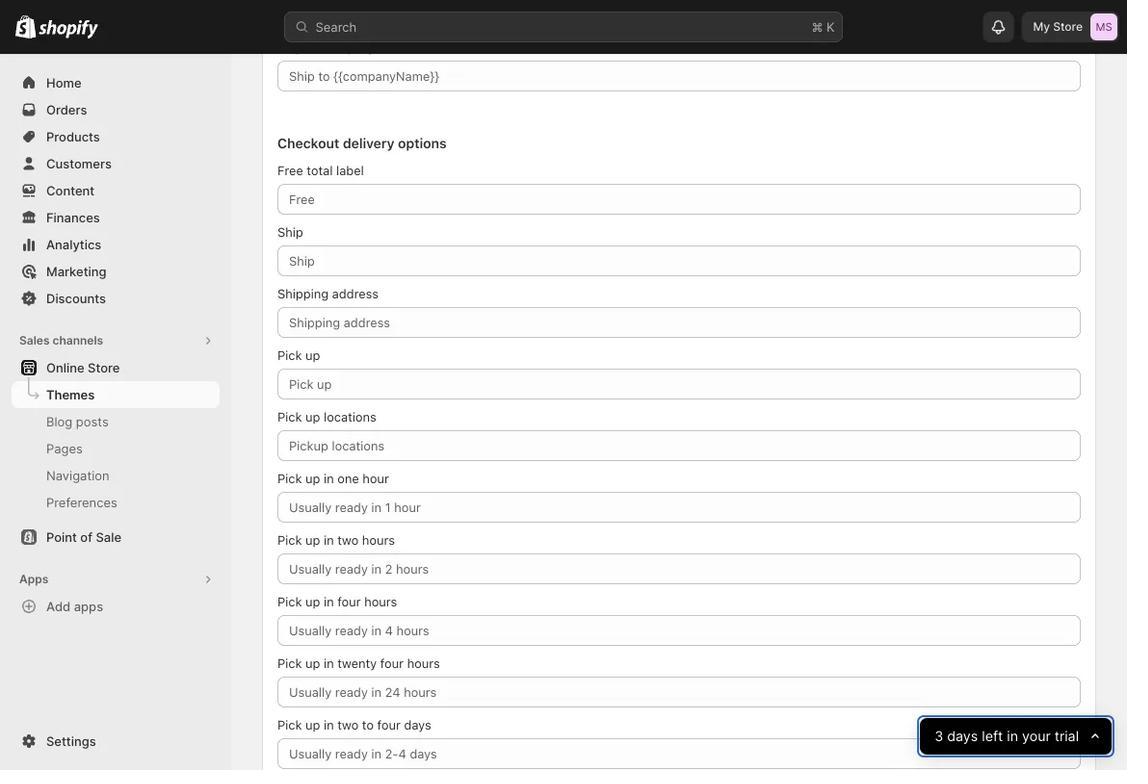 Task type: describe. For each thing, give the bounding box(es) containing it.
3 days left in your trial button
[[920, 719, 1112, 755]]

themes link
[[12, 381, 220, 408]]

settings
[[46, 734, 96, 749]]

customers
[[46, 156, 112, 171]]

1 vertical spatial online store
[[46, 360, 120, 375]]

trial
[[1054, 729, 1079, 745]]

of
[[80, 530, 92, 545]]

customers link
[[12, 150, 220, 177]]

my
[[1033, 20, 1050, 34]]

0 vertical spatial online store
[[270, 23, 342, 38]]

apps
[[74, 599, 103, 614]]

my store
[[1033, 20, 1083, 34]]

home link
[[12, 69, 220, 96]]

left
[[982, 729, 1003, 745]]

point of sale link
[[12, 524, 220, 551]]

sales channels button
[[12, 328, 220, 355]]

1 horizontal spatial online
[[270, 23, 307, 38]]

shopify image
[[15, 15, 36, 38]]

⌘ k
[[812, 19, 835, 34]]

preferences link
[[12, 489, 220, 516]]

orders link
[[12, 96, 220, 123]]

pages link
[[12, 435, 220, 462]]

add apps button
[[12, 593, 220, 620]]

days
[[947, 729, 978, 745]]

search
[[316, 19, 357, 34]]

apps
[[19, 573, 48, 587]]

content
[[46, 183, 95, 198]]

add
[[46, 599, 71, 614]]

sale
[[96, 530, 121, 545]]

0 vertical spatial online store link
[[270, 21, 342, 40]]

content link
[[12, 177, 220, 204]]

apps button
[[12, 566, 220, 593]]

discounts
[[46, 291, 106, 306]]

settings link
[[12, 728, 220, 755]]

my store image
[[1091, 13, 1118, 40]]

k
[[827, 19, 835, 34]]

themes
[[46, 387, 95, 402]]

navigation link
[[12, 462, 220, 489]]

⌘
[[812, 19, 823, 34]]

pages
[[46, 441, 83, 456]]

3
[[934, 729, 943, 745]]

sales channels
[[19, 334, 103, 348]]

2 horizontal spatial store
[[1053, 20, 1083, 34]]

posts
[[76, 414, 109, 429]]



Task type: locate. For each thing, give the bounding box(es) containing it.
3 days left in your trial
[[934, 729, 1079, 745]]

0 horizontal spatial store
[[88, 360, 120, 375]]

0 vertical spatial online
[[270, 23, 307, 38]]

1 horizontal spatial store
[[311, 23, 342, 38]]

online
[[270, 23, 307, 38], [46, 360, 84, 375]]

orders
[[46, 102, 87, 117]]

online store link
[[270, 21, 342, 40], [12, 355, 220, 381]]

0 horizontal spatial online store
[[46, 360, 120, 375]]

blog posts link
[[12, 408, 220, 435]]

shopify image
[[39, 20, 98, 39]]

analytics link
[[12, 231, 220, 258]]

1 vertical spatial online
[[46, 360, 84, 375]]

0 horizontal spatial online store link
[[12, 355, 220, 381]]

add apps
[[46, 599, 103, 614]]

finances
[[46, 210, 100, 225]]

store
[[1053, 20, 1083, 34], [311, 23, 342, 38], [88, 360, 120, 375]]

products link
[[12, 123, 220, 150]]

point
[[46, 530, 77, 545]]

blog posts
[[46, 414, 109, 429]]

in
[[1007, 729, 1018, 745]]

1 horizontal spatial online store link
[[270, 21, 342, 40]]

your
[[1022, 729, 1051, 745]]

blog
[[46, 414, 72, 429]]

discounts link
[[12, 285, 220, 312]]

point of sale button
[[0, 524, 231, 551]]

1 vertical spatial online store link
[[12, 355, 220, 381]]

home
[[46, 75, 82, 90]]

1 horizontal spatial online store
[[270, 23, 342, 38]]

analytics
[[46, 237, 101, 252]]

point of sale
[[46, 530, 121, 545]]

finances link
[[12, 204, 220, 231]]

channels
[[52, 334, 103, 348]]

sales
[[19, 334, 50, 348]]

0 horizontal spatial online
[[46, 360, 84, 375]]

products
[[46, 129, 100, 144]]

online down sales channels
[[46, 360, 84, 375]]

marketing
[[46, 264, 106, 279]]

preferences
[[46, 495, 117, 510]]

online left "search"
[[270, 23, 307, 38]]

marketing link
[[12, 258, 220, 285]]

online store
[[270, 23, 342, 38], [46, 360, 120, 375]]

navigation
[[46, 468, 109, 483]]



Task type: vqa. For each thing, say whether or not it's contained in the screenshot.
STORE
yes



